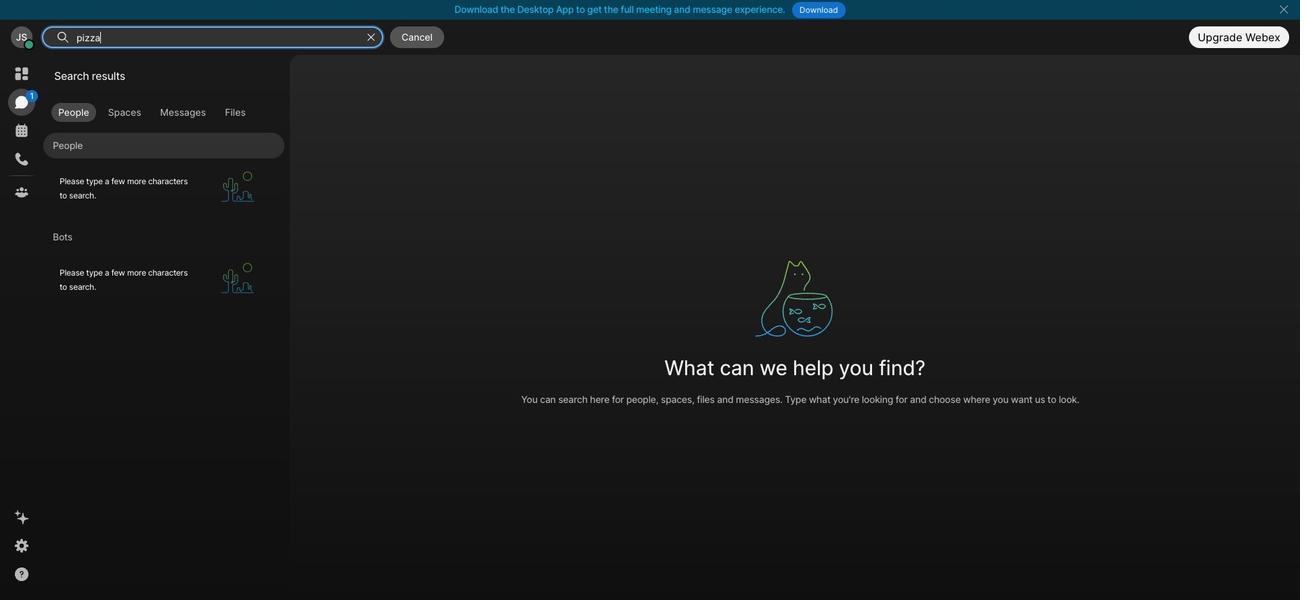 Task type: vqa. For each thing, say whether or not it's contained in the screenshot.
bottom General list item
no



Task type: locate. For each thing, give the bounding box(es) containing it.
1 vertical spatial alert
[[43, 250, 284, 310]]

navigation
[[0, 55, 43, 600]]

0 vertical spatial alert
[[43, 158, 284, 219]]

2 alert from the top
[[43, 250, 284, 310]]

list
[[43, 127, 284, 310]]

alert
[[43, 158, 284, 219], [43, 250, 284, 310]]

1 alert from the top
[[43, 158, 284, 219]]

group
[[43, 103, 284, 122]]



Task type: describe. For each thing, give the bounding box(es) containing it.
Search search field
[[75, 28, 361, 46]]

cancel_16 image
[[1279, 4, 1289, 15]]

webex tab list
[[8, 60, 38, 206]]



